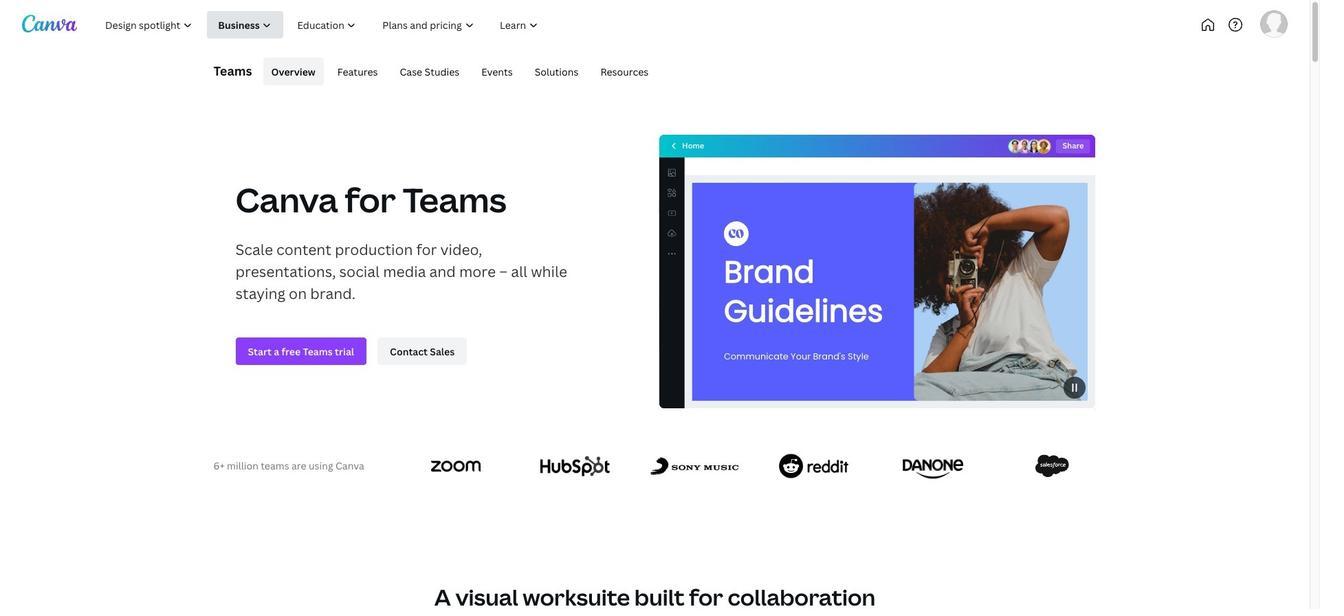Task type: vqa. For each thing, say whether or not it's contained in the screenshot.
Sony Music 'image'
yes



Task type: locate. For each thing, give the bounding box(es) containing it.
menu bar
[[258, 58, 657, 85]]

top level navigation element
[[94, 11, 597, 39]]

zoom image
[[431, 460, 481, 472]]

reddit image
[[779, 454, 849, 478]]



Task type: describe. For each thing, give the bounding box(es) containing it.
sony music image
[[651, 457, 739, 475]]

hubspot image
[[541, 456, 610, 476]]

danone image
[[903, 453, 963, 479]]



